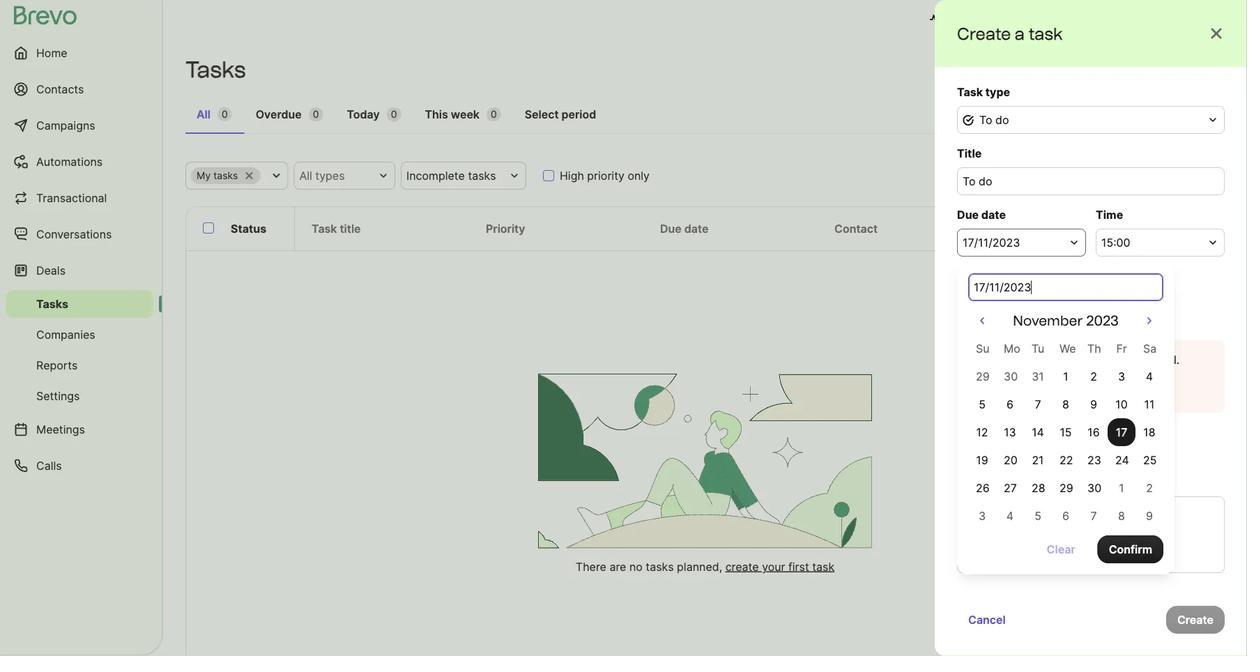 Task type: locate. For each thing, give the bounding box(es) containing it.
0 vertical spatial priority
[[587, 169, 625, 182]]

6 inside cell
[[1007, 398, 1014, 411]]

task left 'type'
[[958, 85, 983, 99]]

7 for thursday, 7 december 2023 cell
[[1091, 509, 1097, 523]]

0 vertical spatial are
[[1113, 353, 1129, 366]]

2 0 from the left
[[313, 108, 319, 120]]

row group containing 29
[[969, 363, 1164, 530]]

task
[[1029, 23, 1063, 44], [1191, 63, 1214, 76], [1026, 448, 1048, 461], [813, 560, 835, 573]]

5 inside cell
[[979, 398, 986, 411]]

2 vertical spatial priority
[[1093, 448, 1130, 461]]

all inside tab list
[[197, 107, 211, 121]]

0 horizontal spatial 1
[[1064, 370, 1069, 383]]

task for task type
[[958, 85, 983, 99]]

2 vertical spatial create
[[1178, 613, 1214, 627]]

1 horizontal spatial date
[[982, 208, 1006, 221]]

row containing 12
[[969, 418, 1164, 446]]

today
[[347, 107, 380, 121]]

create a task button
[[1132, 56, 1225, 84]]

11
[[1145, 398, 1155, 411]]

0 horizontal spatial browser
[[1002, 353, 1045, 366]]

row group
[[969, 363, 1164, 530]]

monday, 27 november 2023 cell
[[997, 474, 1024, 502]]

29 left thursday, 30 november 2023 cell at the bottom
[[1060, 481, 1074, 495]]

30 for thursday, 30 november 2023 cell at the bottom
[[1088, 481, 1102, 495]]

13
[[1004, 425, 1017, 439]]

0 vertical spatial create
[[958, 23, 1011, 44]]

there
[[576, 560, 607, 573]]

1 vertical spatial browser
[[1057, 384, 1102, 397]]

2 inside cell
[[1091, 370, 1098, 383]]

29 down su
[[976, 370, 990, 383]]

no
[[630, 560, 643, 573]]

and
[[984, 13, 1004, 26]]

0 horizontal spatial 2
[[1091, 370, 1098, 383]]

0 left overdue
[[222, 108, 228, 120]]

6 up 13
[[1007, 398, 1014, 411]]

there are no tasks planned, create your first task
[[576, 560, 835, 573]]

0 vertical spatial 2
[[1091, 370, 1098, 383]]

6 down wednesday, 29 november 2023 cell
[[1063, 509, 1070, 523]]

3 row from the top
[[969, 391, 1164, 418]]

1 horizontal spatial 9
[[1147, 509, 1153, 523]]

thursday, 9 november 2023 cell
[[1080, 391, 1108, 418]]

3 for the sunday, 3 december 2023 cell
[[979, 509, 986, 523]]

1 horizontal spatial priority
[[986, 425, 1026, 439]]

9 inside cell
[[1091, 398, 1098, 411]]

5 for tuesday, 5 december 2023 cell
[[1035, 509, 1042, 523]]

0 vertical spatial 7
[[1035, 398, 1042, 411]]

tasks right no on the bottom
[[646, 560, 674, 573]]

4 row from the top
[[969, 418, 1164, 446]]

1 horizontal spatial due date
[[958, 208, 1006, 221]]

0 horizontal spatial 8
[[1063, 398, 1070, 411]]

1 horizontal spatial all
[[299, 169, 312, 182]]

tasks inside my tasks popup button
[[214, 170, 238, 182]]

9 for "saturday, 9 december 2023" cell
[[1147, 509, 1153, 523]]

17/11/2023 button
[[958, 229, 1087, 257]]

1 vertical spatial 4
[[1007, 509, 1014, 523]]

tu
[[1032, 342, 1045, 355]]

1 for wednesday, 1 november 2023 cell
[[1064, 370, 1069, 383]]

select period link
[[514, 100, 608, 133]]

6 for wednesday, 6 december 2023 cell at the right
[[1063, 509, 1070, 523]]

0 vertical spatial 5
[[979, 398, 986, 411]]

1 inside cell
[[1064, 370, 1069, 383]]

6 row from the top
[[969, 474, 1164, 502]]

4 down disabled.
[[1146, 370, 1154, 383]]

1 horizontal spatial due
[[958, 208, 979, 221]]

0 horizontal spatial date
[[685, 222, 709, 235]]

cancel
[[969, 613, 1006, 627]]

30 for monday, 30 october 2023 cell
[[1004, 370, 1018, 383]]

are
[[1113, 353, 1129, 366], [610, 560, 627, 573]]

sunday, 19 november 2023 cell
[[969, 446, 997, 474]]

home link
[[6, 36, 153, 70]]

saturday, 4 november 2023 cell
[[1136, 363, 1164, 391]]

1 row from the top
[[969, 335, 1164, 363]]

monday, 20 november 2023 cell
[[997, 446, 1024, 474]]

3 down sunday, 26 november 2023 cell
[[979, 509, 986, 523]]

monday, 4 december 2023 cell
[[1007, 509, 1014, 523]]

5 row from the top
[[969, 446, 1164, 474]]

0 horizontal spatial 4
[[1007, 509, 1014, 523]]

monday, 30 october 2023 cell
[[1004, 370, 1018, 383]]

8 down wednesday, 1 november 2023 cell
[[1063, 398, 1070, 411]]

0 horizontal spatial due date
[[660, 222, 709, 235]]

saturday, 18 november 2023 cell
[[1136, 418, 1164, 446]]

settings
[[36, 389, 80, 403]]

0 horizontal spatial tasks
[[214, 170, 238, 182]]

0 right week
[[491, 108, 497, 120]]

0 horizontal spatial tasks
[[36, 297, 68, 311]]

priority for task
[[986, 425, 1026, 439]]

tab list
[[186, 100, 1225, 134]]

4 down monday, 27 november 2023 cell
[[1007, 509, 1014, 523]]

29 for wednesday, 29 november 2023 cell
[[1060, 481, 1074, 495]]

3 down the fr
[[1119, 370, 1126, 383]]

0 horizontal spatial 9
[[1091, 398, 1098, 411]]

1 horizontal spatial create a task
[[1143, 63, 1214, 76]]

2 for thursday, 2 november 2023 cell
[[1091, 370, 1098, 383]]

date inside create a task dialog
[[982, 208, 1006, 221]]

tasks right my
[[214, 170, 238, 182]]

1 horizontal spatial 2
[[1147, 481, 1153, 495]]

9 for thursday, 9 november 2023 cell
[[1091, 398, 1098, 411]]

tasks right incomplete
[[468, 169, 496, 182]]

3
[[1119, 370, 1126, 383], [979, 509, 986, 523]]

0 vertical spatial 3
[[1119, 370, 1126, 383]]

9 down allow browser notification
[[1091, 398, 1098, 411]]

first
[[789, 560, 809, 573]]

select period
[[525, 107, 597, 121]]

1 vertical spatial are
[[610, 560, 627, 573]]

1 vertical spatial priority
[[986, 425, 1026, 439]]

a
[[1015, 23, 1025, 44], [1182, 63, 1188, 76]]

alert inside create a task dialog
[[958, 340, 1225, 413]]

0 vertical spatial due
[[958, 208, 979, 221]]

1 vertical spatial 1
[[1120, 481, 1125, 495]]

to
[[980, 113, 993, 127]]

0 horizontal spatial 3
[[979, 509, 986, 523]]

27
[[1004, 481, 1017, 495]]

1 vertical spatial 3
[[979, 509, 986, 523]]

task
[[958, 85, 983, 99], [312, 222, 337, 235], [958, 425, 983, 439]]

0 for all
[[222, 108, 228, 120]]

are right "th"
[[1113, 353, 1129, 366]]

21
[[1032, 453, 1044, 467]]

1 horizontal spatial 8
[[1119, 509, 1126, 523]]

priority up mark
[[986, 425, 1026, 439]]

row containing 3
[[969, 502, 1164, 530]]

1 horizontal spatial a
[[1182, 63, 1188, 76]]

november 2023
[[1013, 312, 1119, 329]]

all
[[197, 107, 211, 121], [299, 169, 312, 182]]

1 vertical spatial 5
[[1035, 509, 1042, 523]]

thursday, 7 december 2023 cell
[[1091, 509, 1097, 523]]

all up my
[[197, 107, 211, 121]]

0 vertical spatial tasks
[[186, 56, 246, 83]]

all inside popup button
[[299, 169, 312, 182]]

1 0 from the left
[[222, 108, 228, 120]]

1 horizontal spatial 1
[[1120, 481, 1125, 495]]

contact
[[835, 222, 878, 235]]

1 horizontal spatial 6
[[1063, 509, 1070, 523]]

1 horizontal spatial browser
[[1057, 384, 1102, 397]]

29
[[976, 370, 990, 383], [1060, 481, 1074, 495]]

1 vertical spatial 2
[[1147, 481, 1153, 495]]

0 horizontal spatial priority
[[587, 169, 625, 182]]

incomplete
[[407, 169, 465, 182]]

1 vertical spatial 7
[[1091, 509, 1097, 523]]

task down sunday, 5 november 2023 cell
[[958, 425, 983, 439]]

1 for friday, 1 december 2023 cell
[[1120, 481, 1125, 495]]

browser inside button
[[1057, 384, 1102, 397]]

5 up 12
[[979, 398, 986, 411]]

1 vertical spatial 29
[[1060, 481, 1074, 495]]

29 inside cell
[[1060, 481, 1074, 495]]

17
[[1116, 425, 1128, 439]]

0 horizontal spatial a
[[1015, 23, 1025, 44]]

task type
[[958, 85, 1011, 99]]

saturday, 25 november 2023 cell
[[1136, 446, 1164, 474]]

monday, 13 november 2023 cell
[[997, 418, 1024, 446]]

5 down tuesday, 28 november 2023 cell
[[1035, 509, 1042, 523]]

0 horizontal spatial due
[[660, 222, 682, 235]]

0 vertical spatial a
[[1015, 23, 1025, 44]]

tasks
[[186, 56, 246, 83], [36, 297, 68, 311]]

30 inside thursday, 30 november 2023 cell
[[1088, 481, 1102, 495]]

row
[[969, 335, 1164, 363], [969, 363, 1164, 391], [969, 391, 1164, 418], [969, 418, 1164, 446], [969, 446, 1164, 474], [969, 474, 1164, 502], [969, 502, 1164, 530]]

6 for monday, 6 november 2023 cell
[[1007, 398, 1014, 411]]

30 left friday, 1 december 2023 cell
[[1088, 481, 1102, 495]]

1 vertical spatial 8
[[1119, 509, 1126, 523]]

are left no on the bottom
[[610, 560, 627, 573]]

task left title
[[312, 222, 337, 235]]

priority down friday, 17 november 2023 cell
[[1093, 448, 1130, 461]]

0 for this week
[[491, 108, 497, 120]]

0 horizontal spatial create a task
[[958, 23, 1063, 44]]

sunday, 26 november 2023 cell
[[969, 474, 997, 502]]

Notes text field
[[958, 497, 1225, 573]]

7
[[1035, 398, 1042, 411], [1091, 509, 1097, 523]]

2 down saturday, 25 november 2023 cell
[[1147, 481, 1153, 495]]

1 horizontal spatial 30
[[1088, 481, 1102, 495]]

friday, 17 november 2023 cell
[[1108, 418, 1136, 446]]

all left types at the left of page
[[299, 169, 312, 182]]

cancel button
[[958, 606, 1017, 634]]

priority left only
[[587, 169, 625, 182]]

row containing 29
[[969, 363, 1164, 391]]

3 for the "friday, 3 november 2023" cell
[[1119, 370, 1126, 383]]

0
[[222, 108, 228, 120], [313, 108, 319, 120], [391, 108, 397, 120], [491, 108, 497, 120]]

4
[[1146, 370, 1154, 383], [1007, 509, 1014, 523]]

8 right thursday, 7 december 2023 cell
[[1119, 509, 1126, 523]]

1 vertical spatial notification
[[1105, 384, 1167, 397]]

transactional link
[[6, 181, 153, 215]]

4 0 from the left
[[491, 108, 497, 120]]

are inside alert
[[1113, 353, 1129, 366]]

1 down friday, 24 november 2023 cell
[[1120, 481, 1125, 495]]

sunday, 5 november 2023 cell
[[969, 391, 997, 418]]

0 vertical spatial 30
[[1004, 370, 1018, 383]]

1 vertical spatial 6
[[1063, 509, 1070, 523]]

1 vertical spatial 30
[[1088, 481, 1102, 495]]

1 vertical spatial all
[[299, 169, 312, 182]]

0 vertical spatial due date
[[958, 208, 1006, 221]]

all for all types
[[299, 169, 312, 182]]

1 horizontal spatial 7
[[1091, 509, 1097, 523]]

1 left thursday, 2 november 2023 cell
[[1064, 370, 1069, 383]]

create button
[[1167, 606, 1225, 634]]

0 vertical spatial notification
[[1049, 353, 1109, 366]]

8
[[1063, 398, 1070, 411], [1119, 509, 1126, 523]]

0 horizontal spatial 7
[[1035, 398, 1042, 411]]

5
[[979, 398, 986, 411], [1035, 509, 1042, 523]]

3 inside cell
[[1119, 370, 1126, 383]]

create a task
[[958, 23, 1063, 44], [1143, 63, 1214, 76]]

2 vertical spatial task
[[958, 425, 983, 439]]

1 vertical spatial task
[[312, 222, 337, 235]]

0 right overdue
[[313, 108, 319, 120]]

28
[[1032, 481, 1046, 495]]

8 inside cell
[[1063, 398, 1070, 411]]

2 horizontal spatial priority
[[1093, 448, 1130, 461]]

all types button
[[294, 162, 395, 190]]

1 horizontal spatial 3
[[1119, 370, 1126, 383]]

do
[[996, 113, 1010, 127]]

7 down thursday, 30 november 2023 cell at the bottom
[[1091, 509, 1097, 523]]

0 for today
[[391, 108, 397, 120]]

30 left 31
[[1004, 370, 1018, 383]]

2 for 'saturday, 2 december 2023' cell
[[1147, 481, 1153, 495]]

2 up allow browser notification
[[1091, 370, 1098, 383]]

this week
[[425, 107, 480, 121]]

0 horizontal spatial all
[[197, 107, 211, 121]]

0 vertical spatial 6
[[1007, 398, 1014, 411]]

0 vertical spatial task
[[958, 85, 983, 99]]

due
[[958, 208, 979, 221], [660, 222, 682, 235]]

1 horizontal spatial 4
[[1146, 370, 1154, 383]]

8 for wednesday, 8 november 2023 cell
[[1063, 398, 1070, 411]]

fr
[[1117, 342, 1127, 355]]

7 inside tuesday, 7 november 2023 cell
[[1035, 398, 1042, 411]]

1 vertical spatial date
[[685, 222, 709, 235]]

1 horizontal spatial 29
[[1060, 481, 1074, 495]]

0 vertical spatial all
[[197, 107, 211, 121]]

1 vertical spatial 9
[[1147, 509, 1153, 523]]

1 horizontal spatial are
[[1113, 353, 1129, 366]]

0 vertical spatial 29
[[976, 370, 990, 383]]

0 horizontal spatial 6
[[1007, 398, 1014, 411]]

a inside dialog
[[1015, 23, 1025, 44]]

0 horizontal spatial are
[[610, 560, 627, 573]]

15
[[1060, 425, 1072, 439]]

4 inside cell
[[1146, 370, 1154, 383]]

0 vertical spatial 8
[[1063, 398, 1070, 411]]

2 row from the top
[[969, 363, 1164, 391]]

thursday, 23 november 2023 cell
[[1080, 446, 1108, 474]]

0 vertical spatial 9
[[1091, 398, 1098, 411]]

tasks inside incomplete tasks 'popup button'
[[468, 169, 496, 182]]

1 horizontal spatial tasks
[[468, 169, 496, 182]]

clear
[[1047, 543, 1076, 556]]

row containing 5
[[969, 391, 1164, 418]]

allow
[[1024, 384, 1054, 397]]

0 horizontal spatial 30
[[1004, 370, 1018, 383]]

campaigns
[[36, 119, 95, 132]]

alert
[[958, 340, 1225, 413]]

1 horizontal spatial 5
[[1035, 509, 1042, 523]]

7 row from the top
[[969, 502, 1164, 530]]

1 vertical spatial create a task
[[1143, 63, 1214, 76]]

0 vertical spatial 1
[[1064, 370, 1069, 383]]

allow browser notification
[[1024, 384, 1167, 397]]

1 vertical spatial due date
[[660, 222, 709, 235]]

0 vertical spatial create a task
[[958, 23, 1063, 44]]

0 vertical spatial 4
[[1146, 370, 1154, 383]]

0 horizontal spatial 5
[[979, 398, 986, 411]]

7 down "allow"
[[1035, 398, 1042, 411]]

allow browser notification button
[[1002, 379, 1173, 402]]

9 down 'saturday, 2 december 2023' cell
[[1147, 509, 1153, 523]]

1 vertical spatial a
[[1182, 63, 1188, 76]]

alert containing browser notification are disabled.
[[958, 340, 1225, 413]]

contacts
[[36, 82, 84, 96]]

0 horizontal spatial 29
[[976, 370, 990, 383]]

reports link
[[6, 351, 153, 379]]

0 vertical spatial date
[[982, 208, 1006, 221]]

0 right today
[[391, 108, 397, 120]]

3 0 from the left
[[391, 108, 397, 120]]

wednesday, 1 november 2023 cell
[[1052, 363, 1080, 391]]



Task type: describe. For each thing, give the bounding box(es) containing it.
task priority
[[958, 425, 1026, 439]]

conversations
[[36, 227, 112, 241]]

thursday, 30 november 2023 cell
[[1080, 474, 1108, 502]]

my
[[197, 170, 211, 182]]

plan
[[1007, 13, 1030, 26]]

settings link
[[6, 382, 153, 410]]

high
[[1067, 448, 1089, 461]]

tuesday, 21 november 2023 cell
[[1024, 446, 1052, 474]]

tuesday, 5 december 2023 cell
[[1035, 509, 1042, 523]]

Title text field
[[958, 167, 1225, 195]]

su
[[976, 342, 990, 355]]

Search a task search field
[[1016, 162, 1225, 190]]

we
[[1060, 342, 1077, 355]]

automations
[[36, 155, 103, 168]]

1 vertical spatial tasks
[[36, 297, 68, 311]]

4 for saturday, 4 november 2023 cell
[[1146, 370, 1154, 383]]

create your first task link
[[726, 560, 835, 573]]

4 for monday, 4 december 2023 cell
[[1007, 509, 1014, 523]]

due date inside create a task dialog
[[958, 208, 1006, 221]]

transactional
[[36, 191, 107, 205]]

0 for overdue
[[313, 108, 319, 120]]

20
[[1004, 453, 1018, 467]]

reports
[[36, 358, 78, 372]]

row containing su
[[969, 335, 1164, 363]]

friday, 10 november 2023 cell
[[1108, 391, 1136, 418]]

wednesday, 8 november 2023 cell
[[1052, 391, 1080, 418]]

22
[[1060, 453, 1074, 467]]

8 for friday, 8 december 2023 "cell"
[[1119, 509, 1126, 523]]

high priority only
[[560, 169, 650, 182]]

companies link
[[6, 321, 153, 349]]

this
[[425, 107, 448, 121]]

deals link
[[6, 254, 153, 287]]

17/11/2023
[[963, 236, 1021, 249]]

2023
[[1087, 312, 1119, 329]]

create a task inside button
[[1143, 63, 1214, 76]]

2 horizontal spatial tasks
[[646, 560, 674, 573]]

mark task as high priority
[[997, 448, 1130, 461]]

companies
[[36, 328, 95, 341]]

tab list containing all
[[186, 100, 1225, 134]]

5 for sunday, 5 november 2023 cell
[[979, 398, 986, 411]]

1 vertical spatial due
[[660, 222, 682, 235]]

wednesday, 15 november 2023 cell
[[1052, 418, 1080, 446]]

title
[[340, 222, 361, 235]]

confirm
[[1109, 543, 1153, 556]]

deals
[[36, 264, 66, 277]]

task title
[[312, 222, 361, 235]]

wednesday, 29 november 2023 cell
[[1052, 474, 1080, 502]]

select
[[525, 107, 559, 121]]

task for task title
[[312, 222, 337, 235]]

saturday, 2 december 2023 cell
[[1147, 481, 1153, 495]]

monday, 6 november 2023 cell
[[997, 391, 1024, 418]]

my tasks button
[[186, 162, 288, 190]]

high
[[560, 169, 584, 182]]

priority
[[486, 222, 525, 235]]

your
[[762, 560, 786, 573]]

all types
[[299, 169, 345, 182]]

calls link
[[6, 449, 153, 483]]

usage
[[947, 13, 981, 26]]

conversations link
[[6, 218, 153, 251]]

friday, 24 november 2023 cell
[[1108, 446, 1136, 474]]

12
[[977, 425, 989, 439]]

row group inside create a task dialog
[[969, 363, 1164, 530]]

friday, 3 november 2023 cell
[[1108, 363, 1136, 391]]

23
[[1088, 453, 1102, 467]]

task inside button
[[1191, 63, 1214, 76]]

notification inside button
[[1105, 384, 1167, 397]]

sa
[[1144, 342, 1157, 355]]

notes
[[958, 476, 990, 489]]

all for all
[[197, 107, 211, 121]]

31
[[1032, 370, 1045, 383]]

24
[[1116, 453, 1130, 467]]

only
[[628, 169, 650, 182]]

tasks for my tasks
[[214, 170, 238, 182]]

campaigns link
[[6, 109, 153, 142]]

tuesday, 28 november 2023 cell
[[1024, 474, 1052, 502]]

tuesday, 14 november 2023 cell
[[1024, 418, 1052, 446]]

wednesday, 22 november 2023 cell
[[1052, 446, 1080, 474]]

task for task priority
[[958, 425, 983, 439]]

type
[[986, 85, 1011, 99]]

sunday, 29 october 2023 cell
[[976, 370, 990, 383]]

tasks link
[[6, 290, 153, 318]]

saturday, 11 november 2023 cell
[[1136, 391, 1164, 418]]

thursday, 16 november 2023 cell
[[1080, 418, 1108, 446]]

sunday, 3 december 2023 cell
[[979, 509, 986, 523]]

calls
[[36, 459, 62, 472]]

period
[[562, 107, 597, 121]]

1 vertical spatial create
[[1143, 63, 1179, 76]]

26
[[976, 481, 990, 495]]

15:00
[[1102, 236, 1131, 249]]

time
[[1096, 208, 1124, 221]]

november
[[1013, 312, 1083, 329]]

friday, 1 december 2023 cell
[[1120, 481, 1125, 495]]

disabled.
[[1132, 353, 1180, 366]]

wednesday, 6 december 2023 cell
[[1063, 509, 1070, 523]]

to do
[[980, 113, 1010, 127]]

0 vertical spatial browser
[[1002, 353, 1045, 366]]

tasks for incomplete tasks
[[468, 169, 496, 182]]

types
[[315, 169, 345, 182]]

tuesday, 7 november 2023 cell
[[1024, 391, 1052, 418]]

priority for high
[[587, 169, 625, 182]]

7 for tuesday, 7 november 2023 cell
[[1035, 398, 1042, 411]]

meetings
[[36, 423, 85, 436]]

automations link
[[6, 145, 153, 179]]

usage and plan
[[947, 13, 1030, 26]]

16
[[1088, 425, 1100, 439]]

DD/MM/YYYY text field
[[969, 273, 1164, 301]]

thursday, 2 november 2023 cell
[[1080, 363, 1108, 391]]

mark
[[997, 448, 1023, 461]]

november 2023 grid
[[969, 312, 1164, 530]]

sunday, 12 november 2023 cell
[[969, 418, 997, 446]]

row containing 19
[[969, 446, 1164, 474]]

row containing 26
[[969, 474, 1164, 502]]

a inside button
[[1182, 63, 1188, 76]]

incomplete tasks button
[[401, 162, 527, 190]]

14
[[1032, 425, 1045, 439]]

deal
[[1009, 222, 1033, 235]]

as
[[1052, 448, 1064, 461]]

create
[[726, 560, 759, 573]]

to do button
[[958, 106, 1225, 134]]

29 for sunday, 29 october 2023 cell
[[976, 370, 990, 383]]

contacts link
[[6, 73, 153, 106]]

my tasks
[[197, 170, 238, 182]]

title
[[958, 146, 982, 160]]

create a task inside dialog
[[958, 23, 1063, 44]]

clear button
[[1036, 536, 1087, 563]]

19
[[977, 453, 989, 467]]

create a task dialog
[[935, 0, 1248, 656]]

friday, 8 december 2023 cell
[[1119, 509, 1126, 523]]

overdue
[[256, 107, 302, 121]]

10
[[1116, 398, 1128, 411]]

due inside create a task dialog
[[958, 208, 979, 221]]

1 horizontal spatial tasks
[[186, 56, 246, 83]]

tuesday, 31 october 2023 cell
[[1032, 370, 1045, 383]]

mo
[[1004, 342, 1021, 355]]

saturday, 9 december 2023 cell
[[1147, 509, 1153, 523]]



Task type: vqa. For each thing, say whether or not it's contained in the screenshot.


